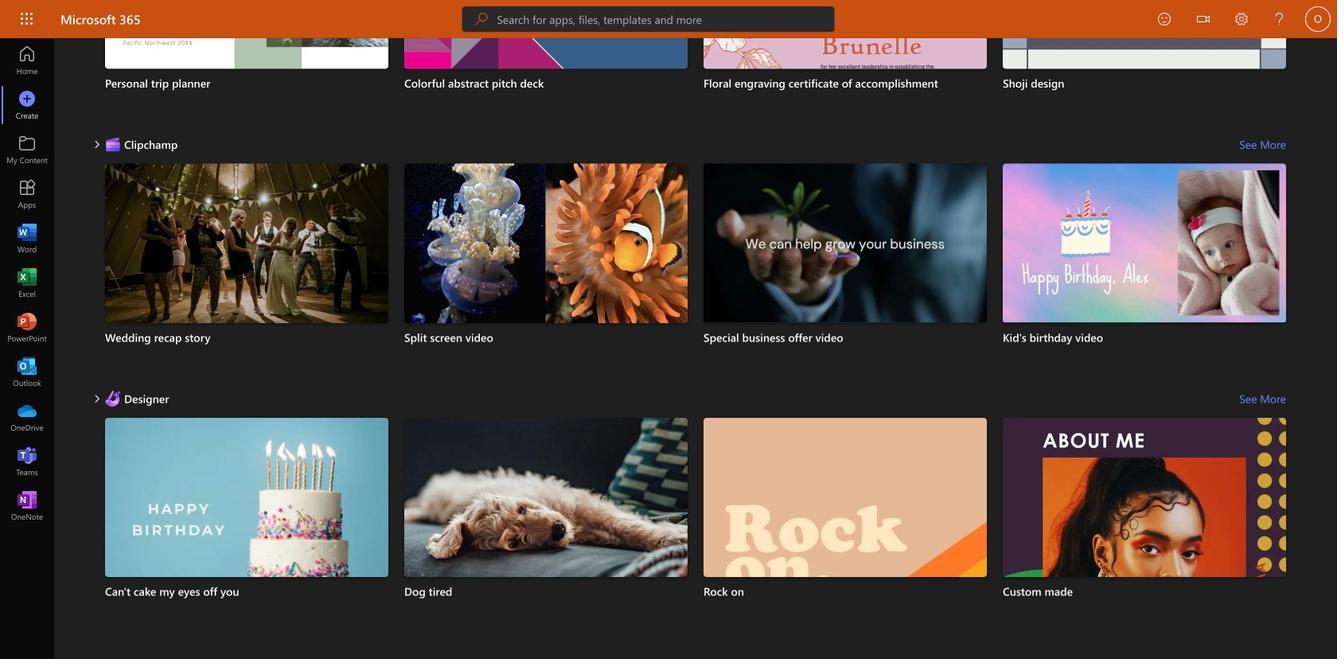 Task type: locate. For each thing, give the bounding box(es) containing it.
1 vertical spatial list
[[105, 164, 1286, 379]]

Search box. Suggestions appear as you type. search field
[[497, 6, 834, 32]]

word image
[[19, 231, 35, 247]]

personal trip planner link element
[[105, 75, 388, 91]]

list
[[105, 0, 1286, 125], [105, 164, 1286, 379], [105, 418, 1286, 659]]

application
[[0, 0, 1337, 659]]

rock on link element
[[704, 583, 987, 599]]

custom made image
[[1003, 418, 1286, 659]]

banner
[[0, 0, 1337, 41]]

dog tired image
[[404, 418, 688, 659]]

teams image
[[19, 454, 35, 470]]

0 vertical spatial list
[[105, 0, 1286, 125]]

None search field
[[462, 6, 834, 32]]

apps image
[[19, 186, 35, 202]]

dog tired list item
[[404, 418, 688, 659]]

2 vertical spatial list
[[105, 418, 1286, 659]]

1 list from the top
[[105, 0, 1286, 125]]

onenote image
[[19, 498, 35, 514]]

can't cake my eyes off you list item
[[105, 418, 388, 655]]

shoji design image
[[1003, 0, 1286, 69]]

colorful abstract pitch deck image
[[404, 0, 688, 69]]

powerpoint image
[[19, 320, 35, 336]]

outlook image
[[19, 365, 35, 380]]

navigation
[[0, 38, 54, 529]]

my content image
[[19, 142, 35, 158]]

3 list from the top
[[105, 418, 1286, 659]]

rock on image
[[704, 418, 987, 655]]



Task type: describe. For each thing, give the bounding box(es) containing it.
kid's birthday video list item
[[1003, 164, 1286, 373]]

split screen video link element
[[404, 329, 688, 345]]

onedrive image
[[19, 409, 35, 425]]

personal trip planner image
[[105, 0, 388, 69]]

shoji design link element
[[1003, 75, 1286, 91]]

dog tired link element
[[404, 583, 688, 599]]

split screen video image
[[404, 164, 688, 323]]

wedding recap story link element
[[105, 329, 388, 345]]

kid's birthday video link element
[[1003, 329, 1286, 345]]

create image
[[19, 97, 35, 113]]

can't cake my eyes off you image
[[105, 418, 388, 655]]

custom made list item
[[1003, 418, 1286, 659]]

2 list from the top
[[105, 164, 1286, 379]]

colorful abstract pitch deck list item
[[404, 0, 688, 119]]

wedding recap story image
[[105, 164, 388, 352]]

floral engraving certificate of accomplishment link element
[[704, 75, 987, 91]]

rock on list item
[[704, 418, 987, 655]]

excel image
[[19, 275, 35, 291]]

split screen video list item
[[404, 164, 688, 373]]

colorful abstract pitch deck link element
[[404, 75, 688, 91]]

wedding recap story list item
[[105, 164, 388, 373]]

special business offer video link element
[[704, 329, 987, 345]]

special business offer video list item
[[704, 164, 987, 373]]

special business offer video image
[[704, 164, 987, 323]]

kid's birthday video image
[[1003, 164, 1286, 322]]

home image
[[19, 53, 35, 68]]

shoji design list item
[[1003, 0, 1286, 119]]

personal trip planner list item
[[105, 0, 388, 119]]

can't cake my eyes off you link element
[[105, 583, 388, 599]]

custom made link element
[[1003, 583, 1286, 599]]



Task type: vqa. For each thing, say whether or not it's contained in the screenshot.
PowerPoint icon in Name Presentation 2 Cell
no



